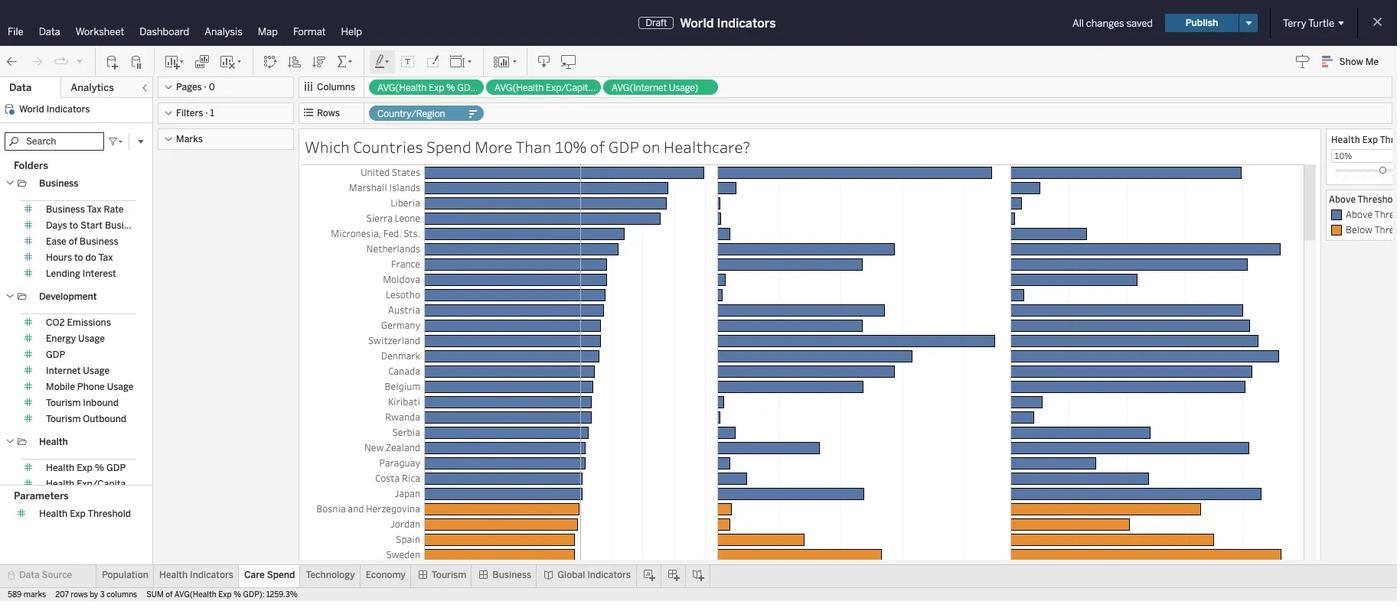 Task type: locate. For each thing, give the bounding box(es) containing it.
Marshall Islands, Country/Region. Press Space to toggle selection. Press Escape to go back to the left margin. Use arrow keys to navigate headers text field
[[302, 180, 424, 195]]

internet usage
[[46, 366, 110, 377]]

1 vertical spatial tax
[[98, 253, 113, 263]]

mobile
[[46, 382, 75, 393]]

gdp):
[[243, 591, 265, 600]]

health
[[1332, 133, 1361, 146], [39, 437, 68, 448], [46, 463, 74, 474], [46, 479, 74, 490], [39, 509, 68, 520], [159, 571, 188, 581]]

indicators
[[717, 16, 776, 30], [46, 104, 90, 115], [190, 571, 233, 581], [588, 571, 631, 581]]

of
[[590, 136, 605, 158], [69, 237, 77, 247], [166, 591, 173, 600]]

usage for internet usage
[[83, 366, 110, 377]]

business
[[39, 178, 79, 189], [46, 204, 85, 215], [105, 221, 144, 231], [80, 237, 119, 247], [493, 571, 532, 581]]

1 horizontal spatial of
[[166, 591, 173, 600]]

world indicators right draft
[[680, 16, 776, 30]]

health for health exp thre
[[1332, 133, 1361, 146]]

1 vertical spatial ·
[[205, 108, 208, 119]]

redo image
[[29, 54, 44, 69]]

exp left 'gdp):'
[[218, 591, 232, 600]]

1 vertical spatial %
[[95, 463, 104, 474]]

% for gdp
[[95, 463, 104, 474]]

pause auto updates image
[[129, 54, 145, 69]]

0 vertical spatial of
[[590, 136, 605, 158]]

thres down above thres
[[1375, 224, 1398, 236]]

world
[[680, 16, 714, 30], [19, 104, 44, 115]]

0 horizontal spatial world
[[19, 104, 44, 115]]

analytics
[[71, 82, 114, 93]]

co2
[[46, 318, 65, 329]]

health exp/capita
[[46, 479, 126, 490]]

10% right than
[[555, 136, 587, 158]]

health left thre
[[1332, 133, 1361, 146]]

2 vertical spatial data
[[19, 571, 40, 581]]

filters · 1
[[176, 108, 214, 119]]

usage up inbound
[[107, 382, 134, 393]]

hours
[[46, 253, 72, 263]]

world right draft
[[680, 16, 714, 30]]

avg(health down the show/hide cards icon
[[495, 83, 544, 93]]

health down the parameters
[[39, 509, 68, 520]]

open and edit this workbook in tableau desktop image
[[561, 54, 577, 69]]

above thres option
[[1330, 208, 1398, 223]]

thres for above thres
[[1375, 208, 1398, 221]]

0 vertical spatial tax
[[87, 204, 101, 215]]

0 vertical spatial %
[[446, 83, 455, 93]]

avg(health down health indicators
[[174, 591, 217, 600]]

world up search text box
[[19, 104, 44, 115]]

gdp up exp/capita
[[106, 463, 126, 474]]

internet
[[46, 366, 81, 377]]

development
[[39, 292, 97, 303]]

to
[[69, 221, 78, 231], [74, 253, 83, 263]]

1 horizontal spatial %
[[234, 591, 241, 600]]

exp left thre
[[1363, 133, 1379, 146]]

data down undo image
[[9, 82, 32, 93]]

1 vertical spatial to
[[74, 253, 83, 263]]

exp down health exp/capita at bottom left
[[70, 509, 86, 520]]

help
[[341, 26, 362, 38]]

economy
[[366, 571, 406, 581]]

avg(internet usage)
[[612, 83, 699, 93]]

health down tourism outbound
[[39, 437, 68, 448]]

0 vertical spatial data
[[39, 26, 60, 38]]

health up sum
[[159, 571, 188, 581]]

download image
[[537, 54, 552, 69]]

0 vertical spatial threshold
[[1358, 193, 1398, 205]]

1 horizontal spatial threshold
[[1358, 193, 1398, 205]]

show me
[[1340, 57, 1379, 67]]

fit image
[[450, 54, 474, 69]]

Bosnia and Herzegovina, Country/Region. Press Space to toggle selection. Press Escape to go back to the left margin. Use arrow keys to navigate headers text field
[[302, 502, 424, 517]]

Austria, Country/Region. Press Space to toggle selection. Press Escape to go back to the left margin. Use arrow keys to navigate headers text field
[[302, 303, 424, 318]]

world indicators up search text box
[[19, 104, 90, 115]]

replay animation image up analytics
[[75, 56, 84, 65]]

spend up 1259.3%
[[267, 571, 295, 581]]

than
[[516, 136, 552, 158]]

avg(internet
[[612, 83, 667, 93]]

2 vertical spatial %
[[234, 591, 241, 600]]

above for above threshold
[[1330, 193, 1356, 205]]

business down days to start business
[[80, 237, 119, 247]]

business down rate
[[105, 221, 144, 231]]

· left 0
[[204, 82, 207, 93]]

tax right do
[[98, 253, 113, 263]]

above threshold
[[1330, 193, 1398, 205]]

data up redo image
[[39, 26, 60, 38]]

healthcare?
[[664, 136, 750, 158]]

tourism down tourism inbound on the bottom left of the page
[[46, 414, 81, 425]]

0 vertical spatial world
[[680, 16, 714, 30]]

1259.3%
[[266, 591, 298, 600]]

tax up days to start business
[[87, 204, 101, 215]]

0 vertical spatial usage
[[78, 334, 105, 345]]

0
[[209, 82, 215, 93]]

0 vertical spatial tourism
[[46, 398, 81, 409]]

0 vertical spatial gdp
[[608, 136, 639, 158]]

health exp thre
[[1332, 133, 1398, 146]]

pages
[[176, 82, 202, 93]]

replay animation image
[[54, 54, 69, 69], [75, 56, 84, 65]]

Jordan, Country/Region. Press Space to toggle selection. Press Escape to go back to the left margin. Use arrow keys to navigate headers text field
[[302, 517, 424, 532]]

threshold down exp/capita
[[88, 509, 131, 520]]

country/region
[[378, 109, 445, 119]]

2 horizontal spatial avg(health
[[495, 83, 544, 93]]

1
[[210, 108, 214, 119]]

0 horizontal spatial gdp
[[46, 350, 65, 361]]

columns
[[107, 591, 137, 600]]

sum
[[146, 591, 164, 600]]

avg(health down the show mark labels icon
[[378, 83, 427, 93]]

of left on
[[590, 136, 605, 158]]

2 vertical spatial of
[[166, 591, 173, 600]]

· for filters
[[205, 108, 208, 119]]

file
[[8, 26, 24, 38]]

do
[[85, 253, 96, 263]]

format workbook image
[[425, 54, 440, 69]]

Canada, Country/Region. Press Space to toggle selection. Press Escape to go back to the left margin. Use arrow keys to navigate headers text field
[[302, 364, 424, 379]]

Switzerland, Country/Region. Press Space to toggle selection. Press Escape to go back to the left margin. Use arrow keys to navigate headers text field
[[302, 333, 424, 348]]

avg(health
[[378, 83, 427, 93], [495, 83, 544, 93], [174, 591, 217, 600]]

map
[[258, 26, 278, 38]]

sorted ascending by average of health exp % gdp within country/region image
[[287, 54, 303, 69]]

draft
[[646, 18, 667, 28]]

0 vertical spatial thres
[[1375, 208, 1398, 221]]

1 vertical spatial above
[[1346, 208, 1373, 221]]

· left 1
[[205, 108, 208, 119]]

1 vertical spatial thres
[[1375, 224, 1398, 236]]

threshold up above thres
[[1358, 193, 1398, 205]]

1 thres from the top
[[1375, 208, 1398, 221]]

% left 'gdp):'
[[234, 591, 241, 600]]

2 vertical spatial usage
[[107, 382, 134, 393]]

usage up phone
[[83, 366, 110, 377]]

tourism right economy
[[432, 571, 467, 581]]

2 horizontal spatial %
[[446, 83, 455, 93]]

usage down "emissions"
[[78, 334, 105, 345]]

exp down the format workbook icon
[[429, 83, 444, 93]]

0 horizontal spatial threshold
[[88, 509, 131, 520]]

0 horizontal spatial 10%
[[555, 136, 587, 158]]

1 vertical spatial tourism
[[46, 414, 81, 425]]

% for gdp)
[[446, 83, 455, 93]]

tourism down mobile
[[46, 398, 81, 409]]

0 horizontal spatial %
[[95, 463, 104, 474]]

0 vertical spatial ·
[[204, 82, 207, 93]]

filters
[[176, 108, 203, 119]]

data up 589 marks
[[19, 571, 40, 581]]

tax
[[87, 204, 101, 215], [98, 253, 113, 263]]

health up the parameters
[[46, 479, 74, 490]]

Netherlands, Country/Region. Press Space to toggle selection. Press Escape to go back to the left margin. Use arrow keys to navigate headers text field
[[302, 241, 424, 257]]

% up exp/capita
[[95, 463, 104, 474]]

ease of business
[[46, 237, 119, 247]]

care spend
[[244, 571, 295, 581]]

gdp left on
[[608, 136, 639, 158]]

2 horizontal spatial of
[[590, 136, 605, 158]]

inbound
[[83, 398, 119, 409]]

10% down health exp thre
[[1335, 150, 1353, 162]]

terry
[[1284, 17, 1307, 29]]

2 horizontal spatial gdp
[[608, 136, 639, 158]]

health for health exp threshold
[[39, 509, 68, 520]]

0 horizontal spatial world indicators
[[19, 104, 90, 115]]

collapse image
[[140, 83, 149, 93]]

tourism outbound
[[46, 414, 126, 425]]

above up below
[[1346, 208, 1373, 221]]

of right ease
[[69, 237, 77, 247]]

spend
[[427, 136, 471, 158], [267, 571, 295, 581]]

exp up health exp/capita at bottom left
[[77, 463, 93, 474]]

to left do
[[74, 253, 83, 263]]

parameters
[[14, 491, 69, 502]]

Lesotho, Country/Region. Press Space to toggle selection. Press Escape to go back to the left margin. Use arrow keys to navigate headers text field
[[302, 287, 424, 303]]

of for ease of business
[[69, 237, 77, 247]]

%
[[446, 83, 455, 93], [95, 463, 104, 474], [234, 591, 241, 600]]

rows
[[71, 591, 88, 600]]

terry turtle
[[1284, 17, 1335, 29]]

2 thres from the top
[[1375, 224, 1398, 236]]

of right sum
[[166, 591, 173, 600]]

care
[[244, 571, 265, 581]]

below
[[1346, 224, 1373, 236]]

business up days
[[46, 204, 85, 215]]

on
[[643, 136, 661, 158]]

pages · 0
[[176, 82, 215, 93]]

global
[[558, 571, 585, 581]]

1 vertical spatial usage
[[83, 366, 110, 377]]

thre
[[1381, 133, 1398, 146]]

which countries spend more than 10% of gdp on healthcare?
[[305, 136, 750, 158]]

all changes saved
[[1073, 17, 1153, 29]]

threshold
[[1358, 193, 1398, 205], [88, 509, 131, 520]]

health up health exp/capita at bottom left
[[46, 463, 74, 474]]

1 vertical spatial gdp
[[46, 350, 65, 361]]

business tax rate
[[46, 204, 124, 215]]

highlight image
[[374, 54, 391, 69]]

0 horizontal spatial spend
[[267, 571, 295, 581]]

countries
[[353, 136, 423, 158]]

3
[[100, 591, 105, 600]]

1 horizontal spatial world
[[680, 16, 714, 30]]

1 horizontal spatial replay animation image
[[75, 56, 84, 65]]

0 horizontal spatial of
[[69, 237, 77, 247]]

% left gdp)
[[446, 83, 455, 93]]

thres up below thres
[[1375, 208, 1398, 221]]

0 vertical spatial world indicators
[[680, 16, 776, 30]]

business left global
[[493, 571, 532, 581]]

health indicators
[[159, 571, 233, 581]]

1 horizontal spatial avg(health
[[378, 83, 427, 93]]

1 horizontal spatial spend
[[427, 136, 471, 158]]

to right days
[[69, 221, 78, 231]]

1 vertical spatial of
[[69, 237, 77, 247]]

gdp down energy
[[46, 350, 65, 361]]

0 vertical spatial to
[[69, 221, 78, 231]]

usage for energy usage
[[78, 334, 105, 345]]

1 horizontal spatial gdp
[[106, 463, 126, 474]]

spend left the more
[[427, 136, 471, 158]]

above up the above thres option
[[1330, 193, 1356, 205]]

1 horizontal spatial world indicators
[[680, 16, 776, 30]]

Belgium, Country/Region. Press Space to toggle selection. Press Escape to go back to the left margin. Use arrow keys to navigate headers text field
[[302, 379, 424, 394]]

above
[[1330, 193, 1356, 205], [1346, 208, 1373, 221]]

above inside option
[[1346, 208, 1373, 221]]

0 vertical spatial above
[[1330, 193, 1356, 205]]

1 vertical spatial world indicators
[[19, 104, 90, 115]]

health for health exp/capita
[[46, 479, 74, 490]]

589
[[8, 591, 22, 600]]

replay animation image right redo image
[[54, 54, 69, 69]]

2 vertical spatial gdp
[[106, 463, 126, 474]]

lending interest
[[46, 269, 116, 280]]

tourism for tourism outbound
[[46, 414, 81, 425]]



Task type: describe. For each thing, give the bounding box(es) containing it.
sum of avg(health exp % gdp): 1259.3%
[[146, 591, 298, 600]]

Denmark, Country/Region. Press Space to toggle selection. Press Escape to go back to the left margin. Use arrow keys to navigate headers text field
[[302, 348, 424, 364]]

exp for health exp % gdp
[[77, 463, 93, 474]]

undo image
[[5, 54, 20, 69]]

to for hours
[[74, 253, 83, 263]]

207 rows by 3 columns
[[55, 591, 137, 600]]

analysis
[[205, 26, 243, 38]]

business down folders
[[39, 178, 79, 189]]

avg(health exp % gdp)
[[378, 83, 480, 93]]

Micronesia, Fed. Sts., Country/Region. Press Space to toggle selection. Press Escape to go back to the left margin. Use arrow keys to navigate headers text field
[[302, 226, 424, 241]]

duplicate image
[[195, 54, 210, 69]]

Serbia, Country/Region. Press Space to toggle selection. Press Escape to go back to the left margin. Use arrow keys to navigate headers text field
[[302, 425, 424, 440]]

Spain, Country/Region. Press Space to toggle selection. Press Escape to go back to the left margin. Use arrow keys to navigate headers text field
[[302, 532, 424, 548]]

data guide image
[[1296, 54, 1311, 69]]

0 horizontal spatial avg(health
[[174, 591, 217, 600]]

show mark labels image
[[401, 54, 416, 69]]

exp for health exp threshold
[[70, 509, 86, 520]]

publish
[[1186, 18, 1219, 28]]

which
[[305, 136, 350, 158]]

lending
[[46, 269, 80, 280]]

above for above thres
[[1346, 208, 1373, 221]]

of for sum of avg(health exp % gdp): 1259.3%
[[166, 591, 173, 600]]

technology
[[306, 571, 355, 581]]

health for health indicators
[[159, 571, 188, 581]]

more
[[475, 136, 513, 158]]

changes
[[1087, 17, 1125, 29]]

thres for below thres
[[1375, 224, 1398, 236]]

exp/capita)
[[546, 83, 597, 93]]

interest
[[83, 269, 116, 280]]

exp for health exp thre
[[1363, 133, 1379, 146]]

me
[[1366, 57, 1379, 67]]

avg(health for avg(health exp % gdp)
[[378, 83, 427, 93]]

phone
[[77, 382, 105, 393]]

days
[[46, 221, 67, 231]]

global indicators
[[558, 571, 631, 581]]

population
[[102, 571, 149, 581]]

exp for avg(health exp % gdp)
[[429, 83, 444, 93]]

tourism for tourism inbound
[[46, 398, 81, 409]]

207
[[55, 591, 69, 600]]

outbound
[[83, 414, 126, 425]]

· for pages
[[204, 82, 207, 93]]

hours to do tax
[[46, 253, 113, 263]]

ease
[[46, 237, 66, 247]]

avg(health for avg(health exp/capita)
[[495, 83, 544, 93]]

marks
[[176, 134, 203, 145]]

0 vertical spatial spend
[[427, 136, 471, 158]]

Germany, Country/Region. Press Space to toggle selection. Press Escape to go back to the left margin. Use arrow keys to navigate headers text field
[[302, 318, 424, 333]]

days to start business
[[46, 221, 144, 231]]

usage)
[[669, 83, 699, 93]]

totals image
[[336, 54, 355, 69]]

energy usage
[[46, 334, 105, 345]]

health exp threshold % gdp slider
[[1380, 167, 1387, 174]]

turtle
[[1309, 17, 1335, 29]]

show me button
[[1315, 50, 1393, 74]]

avg(health exp/capita)
[[495, 83, 597, 93]]

columns
[[317, 82, 356, 93]]

gdp)
[[457, 83, 480, 93]]

all
[[1073, 17, 1084, 29]]

health exp % gdp
[[46, 463, 126, 474]]

1 vertical spatial spend
[[267, 571, 295, 581]]

France, Country/Region. Press Space to toggle selection. Press Escape to go back to the left margin. Use arrow keys to navigate headers text field
[[302, 257, 424, 272]]

publish button
[[1166, 14, 1239, 32]]

0 horizontal spatial replay animation image
[[54, 54, 69, 69]]

by
[[90, 591, 98, 600]]

energy
[[46, 334, 76, 345]]

below thres option
[[1330, 223, 1398, 238]]

folders
[[14, 160, 48, 172]]

1 vertical spatial threshold
[[88, 509, 131, 520]]

below thres
[[1346, 224, 1398, 236]]

above thres
[[1346, 208, 1398, 221]]

show/hide cards image
[[493, 54, 518, 69]]

new worksheet image
[[164, 54, 185, 69]]

worksheet
[[76, 26, 124, 38]]

589 marks
[[8, 591, 46, 600]]

start
[[81, 221, 103, 231]]

sorted descending by average of health exp % gdp within country/region image
[[312, 54, 327, 69]]

Kiribati, Country/Region. Press Space to toggle selection. Press Escape to go back to the left margin. Use arrow keys to navigate headers text field
[[302, 394, 424, 410]]

1 vertical spatial world
[[19, 104, 44, 115]]

rows
[[317, 108, 340, 119]]

Moldova, Country/Region. Press Space to toggle selection. Press Escape to go back to the left margin. Use arrow keys to navigate headers text field
[[302, 272, 424, 287]]

clear sheet image
[[219, 54, 244, 69]]

Liberia, Country/Region. Press Space to toggle selection. Press Escape to go back to the left margin. Use arrow keys to navigate headers text field
[[302, 195, 424, 211]]

format
[[293, 26, 326, 38]]

Paraguay, Country/Region. Press Space to toggle selection. Press Escape to go back to the left margin. Use arrow keys to navigate headers text field
[[302, 456, 424, 471]]

exp/capita
[[77, 479, 126, 490]]

Sierra Leone, Country/Region. Press Space to toggle selection. Press Escape to go back to the left margin. Use arrow keys to navigate headers text field
[[302, 211, 424, 226]]

swap rows and columns image
[[263, 54, 278, 69]]

saved
[[1127, 17, 1153, 29]]

marks. press enter to open the view data window.. use arrow keys to navigate data visualization elements. image
[[424, 165, 1305, 602]]

emissions
[[67, 318, 111, 329]]

health exp threshold
[[39, 509, 131, 520]]

United States, Country/Region. Press Space to toggle selection. Press Escape to go back to the left margin. Use arrow keys to navigate headers text field
[[302, 165, 424, 180]]

Costa Rica, Country/Region. Press Space to toggle selection. Press Escape to go back to the left margin. Use arrow keys to navigate headers text field
[[302, 471, 424, 486]]

Search text field
[[5, 132, 104, 151]]

show
[[1340, 57, 1364, 67]]

dashboard
[[140, 26, 189, 38]]

data source
[[19, 571, 72, 581]]

rate
[[104, 204, 124, 215]]

1 horizontal spatial 10%
[[1335, 150, 1353, 162]]

1 vertical spatial data
[[9, 82, 32, 93]]

new data source image
[[105, 54, 120, 69]]

health for health
[[39, 437, 68, 448]]

Sweden, Country/Region. Press Space to toggle selection. Press Escape to go back to the left margin. Use arrow keys to navigate headers text field
[[302, 548, 424, 563]]

health for health exp % gdp
[[46, 463, 74, 474]]

to for days
[[69, 221, 78, 231]]

tourism inbound
[[46, 398, 119, 409]]

Japan, Country/Region. Press Space to toggle selection. Press Escape to go back to the left margin. Use arrow keys to navigate headers text field
[[302, 486, 424, 502]]

2 vertical spatial tourism
[[432, 571, 467, 581]]

Rwanda, Country/Region. Press Space to toggle selection. Press Escape to go back to the left margin. Use arrow keys to navigate headers text field
[[302, 410, 424, 425]]

New Zealand, Country/Region. Press Space to toggle selection. Press Escape to go back to the left margin. Use arrow keys to navigate headers text field
[[302, 440, 424, 456]]

marks
[[24, 591, 46, 600]]

mobile phone usage
[[46, 382, 134, 393]]

co2 emissions
[[46, 318, 111, 329]]



Task type: vqa. For each thing, say whether or not it's contained in the screenshot.
Reset Filters
no



